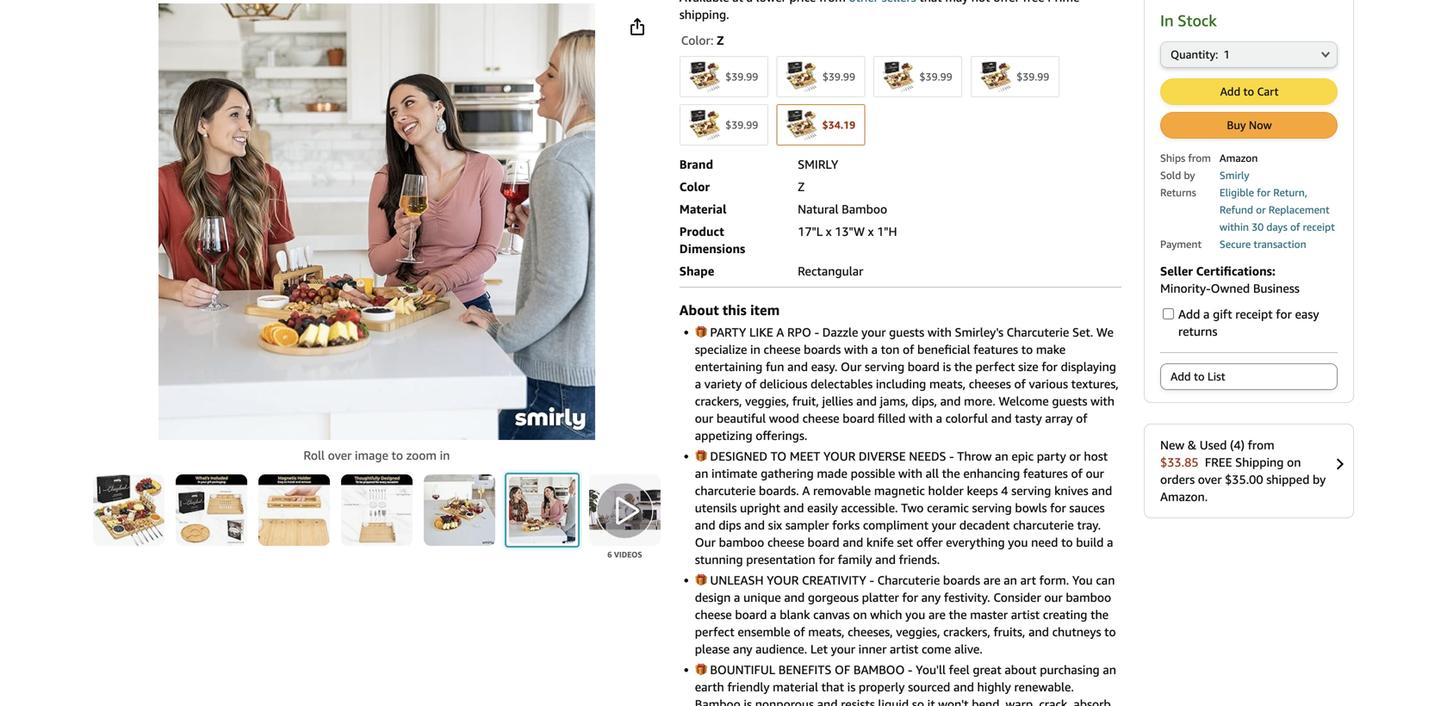 Task type: locate. For each thing, give the bounding box(es) containing it.
by right sold
[[1184, 169, 1196, 181]]

1 horizontal spatial you
[[1008, 536, 1028, 550]]

come
[[922, 642, 952, 657]]

with up magnetic
[[899, 467, 923, 481]]

enhancing
[[964, 467, 1020, 481]]

textures,
[[1072, 377, 1119, 391]]

0 vertical spatial guests
[[889, 325, 925, 340]]

buy now
[[1227, 118, 1272, 132]]

1 vertical spatial our
[[695, 536, 716, 550]]

2 vertical spatial our
[[1045, 591, 1063, 605]]

1 horizontal spatial z
[[798, 180, 805, 194]]

crackers, down variety
[[695, 394, 742, 408]]

seller certifications: minority-owned business
[[1161, 264, 1300, 295]]

by inside ships from amazon sold by
[[1184, 169, 1196, 181]]

unleash
[[710, 573, 764, 588]]

are up festivity.
[[984, 573, 1001, 588]]

2 vertical spatial add
[[1171, 370, 1191, 383]]

0 vertical spatial veggies,
[[745, 394, 790, 408]]

1 vertical spatial that
[[822, 680, 844, 695]]

🎁 up design at the bottom
[[695, 573, 707, 588]]

1 vertical spatial meats,
[[809, 625, 845, 639]]

$39.99 button up brand
[[681, 105, 768, 145]]

0 horizontal spatial any
[[733, 642, 753, 657]]

on
[[1287, 455, 1302, 469], [853, 608, 867, 622]]

festivity.
[[944, 591, 991, 605]]

to left list
[[1194, 370, 1205, 383]]

may
[[946, 0, 969, 4]]

1 vertical spatial or
[[1070, 449, 1081, 464]]

2 vertical spatial is
[[744, 698, 752, 707]]

perfect up cheeses on the bottom of page
[[976, 360, 1015, 374]]

with down the dips,
[[909, 411, 933, 426]]

over inside free shipping on orders over $35.00 shipped by amazon.
[[1198, 472, 1222, 487]]

charcuterie down friends.
[[878, 573, 940, 588]]

from
[[1189, 152, 1211, 164], [1248, 438, 1275, 452]]

0 vertical spatial charcuterie
[[1007, 325, 1070, 340]]

platter
[[862, 591, 899, 605]]

payment
[[1161, 238, 1202, 250]]

epic
[[1012, 449, 1034, 464]]

charcuterie down intimate at bottom
[[695, 484, 756, 498]]

easily
[[808, 501, 838, 515]]

receipt inside 'add a gift receipt for easy returns'
[[1236, 307, 1273, 321]]

$39.99 for "purple" icon
[[1017, 71, 1050, 83]]

0 vertical spatial our
[[841, 360, 862, 374]]

0 vertical spatial or
[[1256, 204, 1266, 216]]

17"l x 13"w x 1"h
[[798, 224, 898, 239]]

your down the "ceramic"
[[932, 518, 957, 533]]

1 horizontal spatial receipt
[[1303, 221, 1335, 233]]

shape
[[680, 264, 715, 278]]

17"l
[[798, 224, 823, 239]]

easy.
[[811, 360, 838, 374]]

1 horizontal spatial bamboo
[[842, 202, 888, 216]]

rectangular
[[798, 264, 864, 278]]

1 vertical spatial bamboo
[[695, 698, 741, 707]]

the up chutneys
[[1091, 608, 1109, 622]]

$39.99 right blue icon
[[726, 71, 759, 83]]

1 horizontal spatial on
[[1287, 455, 1302, 469]]

bamboo down dips
[[719, 536, 765, 550]]

2 horizontal spatial our
[[1086, 467, 1105, 481]]

0 horizontal spatial z
[[717, 33, 724, 47]]

earth
[[695, 680, 725, 695]]

z down the smirly
[[798, 180, 805, 194]]

add inside 'add a gift receipt for easy returns'
[[1179, 307, 1201, 321]]

bountiful
[[710, 663, 776, 677]]

size
[[1019, 360, 1039, 374]]

1 vertical spatial over
[[1198, 472, 1222, 487]]

0 horizontal spatial offer
[[917, 536, 943, 550]]

add up returns
[[1179, 307, 1201, 321]]

from up shipping
[[1248, 438, 1275, 452]]

in down the like
[[751, 343, 761, 357]]

Add to List radio
[[1161, 363, 1338, 390]]

to right need
[[1062, 536, 1073, 550]]

sauces
[[1070, 501, 1105, 515]]

and down feel
[[954, 680, 974, 695]]

inner
[[859, 642, 887, 657]]

any left festivity.
[[922, 591, 941, 605]]

guests up array
[[1052, 394, 1088, 408]]

1 horizontal spatial veggies,
[[896, 625, 940, 639]]

perfect
[[976, 360, 1015, 374], [695, 625, 735, 639]]

(4)
[[1231, 438, 1245, 452]]

0 horizontal spatial in
[[440, 448, 450, 463]]

receipt right gift
[[1236, 307, 1273, 321]]

the
[[955, 360, 973, 374], [942, 467, 961, 481], [949, 608, 967, 622], [1091, 608, 1109, 622]]

0 vertical spatial serving
[[865, 360, 905, 374]]

blue image
[[689, 61, 720, 92]]

your up of
[[831, 642, 856, 657]]

x left '1"h'
[[868, 224, 874, 239]]

4 🎁 from the top
[[695, 663, 707, 677]]

need
[[1032, 536, 1059, 550]]

veggies, up come
[[896, 625, 940, 639]]

over right roll
[[328, 448, 352, 463]]

color: z
[[681, 33, 724, 47]]

within
[[1220, 221, 1249, 233]]

appetizing
[[695, 429, 753, 443]]

charcuterie up need
[[1014, 518, 1074, 533]]

0 horizontal spatial boards
[[804, 343, 841, 357]]

$39.99 for pink icon
[[920, 71, 953, 83]]

1 horizontal spatial our
[[841, 360, 862, 374]]

$39.99 for yellow image
[[726, 119, 759, 131]]

x right 17"l
[[826, 224, 832, 239]]

and up sauces at the bottom right of page
[[1092, 484, 1113, 498]]

family
[[838, 553, 872, 567]]

any
[[922, 591, 941, 605], [733, 642, 753, 657]]

returns
[[1179, 324, 1218, 338]]

that down of
[[822, 680, 844, 695]]

sourced
[[908, 680, 951, 695]]

0 horizontal spatial features
[[974, 343, 1019, 357]]

1 horizontal spatial meats,
[[930, 377, 966, 391]]

removable
[[813, 484, 871, 498]]

1 horizontal spatial that
[[920, 0, 942, 4]]

all
[[926, 467, 939, 481]]

add up buy
[[1221, 85, 1241, 98]]

0 vertical spatial charcuterie
[[695, 484, 756, 498]]

an right purchasing
[[1103, 663, 1117, 677]]

add inside option
[[1171, 370, 1191, 383]]

or up "30"
[[1256, 204, 1266, 216]]

various
[[1029, 377, 1069, 391]]

Buy Now submit
[[1162, 113, 1337, 138]]

a left the ton at the right of the page
[[872, 343, 878, 357]]

1 vertical spatial you
[[906, 608, 926, 622]]

0 vertical spatial on
[[1287, 455, 1302, 469]]

z
[[717, 33, 724, 47], [798, 180, 805, 194]]

about this item 🎁 party like a rpo - dazzle your guests with smirley's charcuterie set. we specialize in cheese boards with a ton of beneficial features to make entertaining fun and easy. our serving board is the perfect size for displaying a variety of delicious delectables including meats, cheeses of various textures, crackers, veggies, fruit, jellies and jams, dips, and more. welcome guests with our beautiful wood cheese board filled with a colorful and tasty array of appetizing offerings. 🎁 designed to meet your diverse needs - throw an epic party or host an intimate gathering made possible with all the enhancing features of our charcuterie boards. a removable magnetic holder keeps 4 serving knives and utensils upright and easily accessible. two ceramic serving bowls for sauces and dips and six sampler forks compliment your decadent charcuterie tray. our bamboo cheese board and knife set offer everything you need to build a stunning presentation for family and friends. 🎁 unleash your creativity - charcuterie boards are an art form. you can design a unique and gorgeous platter for any festivity. consider our bamboo cheese board a blank canvas on which you are the master artist creating the perfect ensemble of meats, cheeses, veggies, crackers, fruits, and chutneys to please any audience. let your inner artist come alive. 🎁 bountiful benefits of bamboo - you'll feel great about purchasing an earth friendly material that is properly sourced and highly renewable. bamboo is nonporous and resists liquid so it won't bend, warp, crack, abso
[[680, 302, 1119, 707]]

array
[[1046, 411, 1073, 426]]

party
[[1037, 449, 1067, 464]]

option group
[[675, 53, 1122, 149]]

to left cart
[[1244, 85, 1255, 98]]

boards.
[[759, 484, 799, 498]]

in
[[751, 343, 761, 357], [440, 448, 450, 463]]

our down "form."
[[1045, 591, 1063, 605]]

0 horizontal spatial our
[[695, 536, 716, 550]]

a left gift
[[1204, 307, 1210, 321]]

z right "color:" in the top left of the page
[[717, 33, 724, 47]]

in right zoom
[[440, 448, 450, 463]]

welcome
[[999, 394, 1049, 408]]

Add to Cart submit
[[1162, 79, 1337, 104]]

None submit
[[93, 475, 164, 546], [176, 475, 247, 546], [258, 475, 330, 546], [341, 475, 413, 546], [424, 475, 495, 546], [507, 475, 578, 546], [589, 475, 661, 546], [93, 475, 164, 546], [176, 475, 247, 546], [258, 475, 330, 546], [341, 475, 413, 546], [424, 475, 495, 546], [507, 475, 578, 546], [589, 475, 661, 546]]

meats,
[[930, 377, 966, 391], [809, 625, 845, 639]]

0 horizontal spatial bamboo
[[695, 698, 741, 707]]

ships
[[1161, 152, 1186, 164]]

from inside new & used (4) from $33.85
[[1248, 438, 1275, 452]]

guests
[[889, 325, 925, 340], [1052, 394, 1088, 408]]

unique
[[744, 591, 781, 605]]

0 horizontal spatial perfect
[[695, 625, 735, 639]]

consider
[[994, 591, 1042, 605]]

0 vertical spatial in
[[751, 343, 761, 357]]

2 horizontal spatial is
[[943, 360, 951, 374]]

is down 'beneficial'
[[943, 360, 951, 374]]

add to list
[[1171, 370, 1226, 383]]

party
[[710, 325, 747, 340]]

0 horizontal spatial or
[[1070, 449, 1081, 464]]

design
[[695, 591, 731, 605]]

2 🎁 from the top
[[695, 449, 707, 464]]

1 vertical spatial z
[[798, 180, 805, 194]]

purple image
[[980, 61, 1011, 92]]

for inside 'add a gift receipt for easy returns'
[[1276, 307, 1292, 321]]

1 vertical spatial by
[[1313, 472, 1326, 487]]

0 horizontal spatial your
[[767, 573, 799, 588]]

1 vertical spatial your
[[767, 573, 799, 588]]

can
[[1096, 573, 1115, 588]]

1 vertical spatial boards
[[943, 573, 981, 588]]

0 vertical spatial that
[[920, 0, 942, 4]]

to up 'size'
[[1022, 343, 1033, 357]]

0 horizontal spatial crackers,
[[695, 394, 742, 408]]

is up resists on the bottom right
[[848, 680, 856, 695]]

2 horizontal spatial your
[[932, 518, 957, 533]]

1 horizontal spatial guests
[[1052, 394, 1088, 408]]

z image
[[786, 109, 817, 140]]

is
[[943, 360, 951, 374], [848, 680, 856, 695], [744, 698, 752, 707]]

0 horizontal spatial on
[[853, 608, 867, 622]]

1 horizontal spatial artist
[[1011, 608, 1040, 622]]

1 vertical spatial charcuterie
[[878, 573, 940, 588]]

new & used (4) from $33.85
[[1161, 438, 1275, 469]]

0 vertical spatial your
[[862, 325, 886, 340]]

our up "appetizing"
[[695, 411, 714, 426]]

1 horizontal spatial is
[[848, 680, 856, 695]]

charcuterie up make
[[1007, 325, 1070, 340]]

0 vertical spatial are
[[984, 573, 1001, 588]]

1 vertical spatial in
[[440, 448, 450, 463]]

cart
[[1258, 85, 1279, 98]]

0 vertical spatial from
[[1189, 152, 1211, 164]]

you right which
[[906, 608, 926, 622]]

on up cheeses,
[[853, 608, 867, 622]]

minority-
[[1161, 281, 1211, 295]]

your down "presentation"
[[767, 573, 799, 588]]

new
[[1161, 438, 1185, 452]]

bamboo down you
[[1066, 591, 1112, 605]]

receipt
[[1303, 221, 1335, 233], [1236, 307, 1273, 321]]

2 vertical spatial your
[[831, 642, 856, 657]]

Add a gift receipt for easy returns checkbox
[[1163, 308, 1174, 320]]

1 vertical spatial a
[[803, 484, 810, 498]]

serving up decadent
[[972, 501, 1012, 515]]

throw
[[958, 449, 992, 464]]

sampler
[[786, 518, 829, 533]]

so
[[912, 698, 925, 707]]

your up the ton at the right of the page
[[862, 325, 886, 340]]

1 vertical spatial on
[[853, 608, 867, 622]]

perfect up please
[[695, 625, 735, 639]]

0 vertical spatial boards
[[804, 343, 841, 357]]

features down party
[[1024, 467, 1068, 481]]

cheeses
[[969, 377, 1011, 391]]

1 vertical spatial any
[[733, 642, 753, 657]]

bamboo
[[842, 202, 888, 216], [695, 698, 741, 707]]

natural bamboo
[[798, 202, 888, 216]]

crackers,
[[695, 394, 742, 408], [944, 625, 991, 639]]

offer right the not
[[994, 0, 1020, 4]]

are up come
[[929, 608, 946, 622]]

🎁 down "appetizing"
[[695, 449, 707, 464]]

$34.19
[[823, 119, 856, 131]]

including
[[876, 377, 927, 391]]

1 vertical spatial add
[[1179, 307, 1201, 321]]

friends.
[[899, 553, 940, 567]]

material
[[680, 202, 727, 216]]

over down the free
[[1198, 472, 1222, 487]]

1 vertical spatial crackers,
[[944, 625, 991, 639]]

1 vertical spatial bamboo
[[1066, 591, 1112, 605]]

intimate
[[712, 467, 758, 481]]

sold
[[1161, 169, 1182, 181]]

to right chutneys
[[1105, 625, 1116, 639]]

1 horizontal spatial in
[[751, 343, 761, 357]]

add for add to list
[[1171, 370, 1191, 383]]

$39.99 right green icon
[[823, 71, 856, 83]]

is down friendly
[[744, 698, 752, 707]]

dropdown image
[[1322, 51, 1330, 58]]

1 vertical spatial offer
[[917, 536, 943, 550]]

bamboo up the 13"w
[[842, 202, 888, 216]]

return,
[[1274, 186, 1308, 198]]

the down 'beneficial'
[[955, 360, 973, 374]]

quantity:
[[1171, 48, 1219, 61]]

material
[[773, 680, 819, 695]]

0 horizontal spatial that
[[822, 680, 844, 695]]

in inside about this item 🎁 party like a rpo - dazzle your guests with smirley's charcuterie set. we specialize in cheese boards with a ton of beneficial features to make entertaining fun and easy. our serving board is the perfect size for displaying a variety of delicious delectables including meats, cheeses of various textures, crackers, veggies, fruit, jellies and jams, dips, and more. welcome guests with our beautiful wood cheese board filled with a colorful and tasty array of appetizing offerings. 🎁 designed to meet your diverse needs - throw an epic party or host an intimate gathering made possible with all the enhancing features of our charcuterie boards. a removable magnetic holder keeps 4 serving knives and utensils upright and easily accessible. two ceramic serving bowls for sauces and dips and six sampler forks compliment your decadent charcuterie tray. our bamboo cheese board and knife set offer everything you need to build a stunning presentation for family and friends. 🎁 unleash your creativity - charcuterie boards are an art form. you can design a unique and gorgeous platter for any festivity. consider our bamboo cheese board a blank canvas on which you are the master artist creating the perfect ensemble of meats, cheeses, veggies, crackers, fruits, and chutneys to please any audience. let your inner artist come alive. 🎁 bountiful benefits of bamboo - you'll feel great about purchasing an earth friendly material that is properly sourced and highly renewable. bamboo is nonporous and resists liquid so it won't bend, warp, crack, abso
[[751, 343, 761, 357]]

crackers, up alive.
[[944, 625, 991, 639]]

business
[[1254, 281, 1300, 295]]

knife
[[867, 536, 894, 550]]

and up sampler
[[784, 501, 804, 515]]

1 vertical spatial from
[[1248, 438, 1275, 452]]

option group containing $39.99
[[675, 53, 1122, 149]]

you left need
[[1008, 536, 1028, 550]]

about
[[680, 302, 719, 318]]

1 horizontal spatial or
[[1256, 204, 1266, 216]]

$39.99
[[726, 71, 759, 83], [823, 71, 856, 83], [920, 71, 953, 83], [1017, 71, 1050, 83], [726, 119, 759, 131]]

by inside free shipping on orders over $35.00 shipped by amazon.
[[1313, 472, 1326, 487]]

delectables
[[811, 377, 873, 391]]

a down unleash
[[734, 591, 741, 605]]

0 horizontal spatial by
[[1184, 169, 1196, 181]]

1 vertical spatial receipt
[[1236, 307, 1273, 321]]

everything
[[946, 536, 1005, 550]]

0 horizontal spatial bamboo
[[719, 536, 765, 550]]

0 vertical spatial artist
[[1011, 608, 1040, 622]]

of right the ton at the right of the page
[[903, 343, 915, 357]]

1 horizontal spatial your
[[862, 325, 886, 340]]

$39.99 right "purple" icon
[[1017, 71, 1050, 83]]

0 horizontal spatial is
[[744, 698, 752, 707]]

dips,
[[912, 394, 938, 408]]

a down the dips,
[[936, 411, 943, 426]]

the up holder
[[942, 467, 961, 481]]

you
[[1073, 573, 1093, 588]]

cheese up "presentation"
[[768, 536, 805, 550]]

guests up the ton at the right of the page
[[889, 325, 925, 340]]

our down host at bottom
[[1086, 467, 1105, 481]]

1 horizontal spatial x
[[868, 224, 874, 239]]

a right the like
[[777, 325, 784, 340]]

in
[[1161, 11, 1174, 30]]

veggies, down delicious at the right bottom of page
[[745, 394, 790, 408]]



Task type: vqa. For each thing, say whether or not it's contained in the screenshot.


Task type: describe. For each thing, give the bounding box(es) containing it.
bend,
[[972, 698, 1003, 707]]

secure
[[1220, 238, 1251, 250]]

$39.99 button down that may not offer free prime shipping.
[[875, 57, 962, 97]]

of down the blank
[[794, 625, 805, 639]]

- left throw
[[950, 449, 954, 464]]

1 horizontal spatial our
[[1045, 591, 1063, 605]]

audience.
[[756, 642, 808, 657]]

product dimensions
[[680, 224, 746, 256]]

of
[[835, 663, 851, 677]]

stunning
[[695, 553, 743, 567]]

4
[[1002, 484, 1009, 498]]

amazon.
[[1161, 490, 1208, 504]]

1 vertical spatial veggies,
[[896, 625, 940, 639]]

friendly
[[728, 680, 770, 695]]

feel
[[949, 663, 970, 677]]

add for add a gift receipt for easy returns
[[1179, 307, 1201, 321]]

and up family
[[843, 536, 864, 550]]

we
[[1097, 325, 1114, 340]]

creating
[[1043, 608, 1088, 622]]

and left tasty
[[992, 411, 1012, 426]]

build
[[1076, 536, 1104, 550]]

add for add to cart
[[1221, 85, 1241, 98]]

1 horizontal spatial are
[[984, 573, 1001, 588]]

an left intimate at bottom
[[695, 467, 709, 481]]

$39.99 for blue icon
[[726, 71, 759, 83]]

secure transaction button
[[1220, 236, 1307, 251]]

add to list link
[[1162, 364, 1337, 389]]

3 🎁 from the top
[[695, 573, 707, 588]]

tasty
[[1015, 411, 1042, 426]]

highly
[[978, 680, 1011, 695]]

with up 'beneficial'
[[928, 325, 952, 340]]

1
[[1224, 48, 1231, 61]]

0 horizontal spatial veggies,
[[745, 394, 790, 408]]

please
[[695, 642, 730, 657]]

and down 'upright'
[[745, 518, 765, 533]]

receipt inside eligible for return, refund or replacement within 30 days of receipt payment
[[1303, 221, 1335, 233]]

decadent
[[960, 518, 1010, 533]]

0 horizontal spatial are
[[929, 608, 946, 622]]

2 x from the left
[[868, 224, 874, 239]]

0 vertical spatial you
[[1008, 536, 1028, 550]]

bamboo inside about this item 🎁 party like a rpo - dazzle your guests with smirley's charcuterie set. we specialize in cheese boards with a ton of beneficial features to make entertaining fun and easy. our serving board is the perfect size for displaying a variety of delicious delectables including meats, cheeses of various textures, crackers, veggies, fruit, jellies and jams, dips, and more. welcome guests with our beautiful wood cheese board filled with a colorful and tasty array of appetizing offerings. 🎁 designed to meet your diverse needs - throw an epic party or host an intimate gathering made possible with all the enhancing features of our charcuterie boards. a removable magnetic holder keeps 4 serving knives and utensils upright and easily accessible. two ceramic serving bowls for sauces and dips and six sampler forks compliment your decadent charcuterie tray. our bamboo cheese board and knife set offer everything you need to build a stunning presentation for family and friends. 🎁 unleash your creativity - charcuterie boards are an art form. you can design a unique and gorgeous platter for any festivity. consider our bamboo cheese board a blank canvas on which you are the master artist creating the perfect ensemble of meats, cheeses, veggies, crackers, fruits, and chutneys to please any audience. let your inner artist come alive. 🎁 bountiful benefits of bamboo - you'll feel great about purchasing an earth friendly material that is properly sourced and highly renewable. bamboo is nonporous and resists liquid so it won't bend, warp, crack, abso
[[695, 698, 741, 707]]

1 horizontal spatial charcuterie
[[1014, 518, 1074, 533]]

green image
[[786, 61, 817, 92]]

cheese up fun
[[764, 343, 801, 357]]

that inside that may not offer free prime shipping.
[[920, 0, 942, 4]]

owned
[[1211, 281, 1250, 295]]

color:
[[681, 33, 714, 47]]

magnetic
[[874, 484, 925, 498]]

ensemble
[[738, 625, 791, 639]]

$39.99 button down the color: z
[[681, 57, 768, 97]]

1 horizontal spatial bamboo
[[1066, 591, 1112, 605]]

possible
[[851, 467, 896, 481]]

- left 'you'll'
[[908, 663, 913, 677]]

0 horizontal spatial artist
[[890, 642, 919, 657]]

0 horizontal spatial charcuterie
[[695, 484, 756, 498]]

board down sampler
[[808, 536, 840, 550]]

1 vertical spatial is
[[848, 680, 856, 695]]

yellow image
[[689, 109, 720, 140]]

form.
[[1040, 573, 1070, 588]]

like
[[750, 325, 774, 340]]

an up enhancing
[[995, 449, 1009, 464]]

0 horizontal spatial a
[[777, 325, 784, 340]]

an left "art"
[[1004, 573, 1018, 588]]

$35.00
[[1225, 472, 1264, 487]]

ships from amazon sold by
[[1161, 152, 1258, 181]]

1 vertical spatial serving
[[1012, 484, 1052, 498]]

you'll
[[916, 663, 946, 677]]

bamboo
[[854, 663, 905, 677]]

wood
[[769, 411, 800, 426]]

1 vertical spatial guests
[[1052, 394, 1088, 408]]

blank
[[780, 608, 810, 622]]

list
[[1208, 370, 1226, 383]]

1 🎁 from the top
[[695, 325, 707, 340]]

renewable.
[[1015, 680, 1074, 695]]

add a gift receipt for easy returns
[[1179, 307, 1320, 338]]

great
[[973, 663, 1002, 677]]

eligible for return, refund or replacement within 30 days of receipt button
[[1220, 185, 1335, 233]]

set.
[[1073, 325, 1094, 340]]

of up knives
[[1071, 467, 1083, 481]]

of right variety
[[745, 377, 757, 391]]

1 x from the left
[[826, 224, 832, 239]]

for inside eligible for return, refund or replacement within 30 days of receipt payment
[[1257, 186, 1271, 198]]

0 horizontal spatial our
[[695, 411, 714, 426]]

cheese down 'fruit,'
[[803, 411, 840, 426]]

for up various
[[1042, 360, 1058, 374]]

0 vertical spatial meats,
[[930, 377, 966, 391]]

accessible.
[[841, 501, 898, 515]]

0 horizontal spatial you
[[906, 608, 926, 622]]

of inside eligible for return, refund or replacement within 30 days of receipt payment
[[1291, 221, 1301, 233]]

days
[[1267, 221, 1288, 233]]

utensils
[[695, 501, 737, 515]]

brand
[[680, 157, 714, 171]]

smirly
[[798, 157, 839, 171]]

and up colorful
[[941, 394, 961, 408]]

0 vertical spatial your
[[824, 449, 856, 464]]

or inside eligible for return, refund or replacement within 30 days of receipt payment
[[1256, 204, 1266, 216]]

0 vertical spatial bamboo
[[842, 202, 888, 216]]

1 horizontal spatial a
[[803, 484, 810, 498]]

fruits,
[[994, 625, 1026, 639]]

from inside ships from amazon sold by
[[1189, 152, 1211, 164]]

chutneys
[[1053, 625, 1102, 639]]

0 horizontal spatial meats,
[[809, 625, 845, 639]]

a up ensemble
[[771, 608, 777, 622]]

board down unique
[[735, 608, 767, 622]]

a inside 'add a gift receipt for easy returns'
[[1204, 307, 1210, 321]]

and left resists on the bottom right
[[817, 698, 838, 707]]

the down festivity.
[[949, 608, 967, 622]]

eligible for return, refund or replacement within 30 days of receipt payment
[[1161, 186, 1335, 250]]

and down utensils
[[695, 518, 716, 533]]

diverse
[[859, 449, 906, 464]]

set
[[897, 536, 914, 550]]

0 vertical spatial crackers,
[[695, 394, 742, 408]]

0 vertical spatial any
[[922, 591, 941, 605]]

with down "textures," on the bottom right of the page
[[1091, 394, 1115, 408]]

1 horizontal spatial features
[[1024, 467, 1068, 481]]

cheese down design at the bottom
[[695, 608, 732, 622]]

easy
[[1296, 307, 1320, 321]]

stock
[[1178, 11, 1217, 30]]

1 horizontal spatial perfect
[[976, 360, 1015, 374]]

and up the blank
[[784, 591, 805, 605]]

for down knives
[[1051, 501, 1067, 515]]

image
[[355, 448, 388, 463]]

offer inside that may not offer free prime shipping.
[[994, 0, 1020, 4]]

two
[[901, 501, 924, 515]]

0 horizontal spatial guests
[[889, 325, 925, 340]]

and down the knife
[[876, 553, 896, 567]]

$39.99 for green icon
[[823, 71, 856, 83]]

a right build
[[1107, 536, 1114, 550]]

smirly returns
[[1161, 169, 1250, 198]]

to
[[771, 449, 787, 464]]

shipping
[[1236, 455, 1284, 469]]

$39.99 button down "free" on the top right of the page
[[972, 57, 1059, 97]]

and up delicious at the right bottom of page
[[788, 360, 808, 374]]

dips
[[719, 518, 741, 533]]

of up welcome
[[1015, 377, 1026, 391]]

1 vertical spatial your
[[932, 518, 957, 533]]

videos
[[614, 550, 642, 560]]

- right rpo
[[815, 325, 820, 340]]

designed
[[710, 449, 768, 464]]

replacement
[[1269, 204, 1330, 216]]

to left zoom
[[392, 448, 403, 463]]

zoom
[[406, 448, 437, 463]]

transaction
[[1254, 238, 1307, 250]]

0 horizontal spatial your
[[831, 642, 856, 657]]

0 vertical spatial features
[[974, 343, 1019, 357]]

made
[[817, 467, 848, 481]]

a left variety
[[695, 377, 702, 391]]

quantity: 1
[[1171, 48, 1231, 61]]

not
[[972, 0, 991, 4]]

0 vertical spatial z
[[717, 33, 724, 47]]

canvas
[[814, 608, 850, 622]]

to inside option
[[1194, 370, 1205, 383]]

creativity
[[802, 573, 867, 588]]

board down jellies
[[843, 411, 875, 426]]

- up platter
[[870, 573, 875, 588]]

1 vertical spatial our
[[1086, 467, 1105, 481]]

that inside about this item 🎁 party like a rpo - dazzle your guests with smirley's charcuterie set. we specialize in cheese boards with a ton of beneficial features to make entertaining fun and easy. our serving board is the perfect size for displaying a variety of delicious delectables including meats, cheeses of various textures, crackers, veggies, fruit, jellies and jams, dips, and more. welcome guests with our beautiful wood cheese board filled with a colorful and tasty array of appetizing offerings. 🎁 designed to meet your diverse needs - throw an epic party or host an intimate gathering made possible with all the enhancing features of our charcuterie boards. a removable magnetic holder keeps 4 serving knives and utensils upright and easily accessible. two ceramic serving bowls for sauces and dips and six sampler forks compliment your decadent charcuterie tray. our bamboo cheese board and knife set offer everything you need to build a stunning presentation for family and friends. 🎁 unleash your creativity - charcuterie boards are an art form. you can design a unique and gorgeous platter for any festivity. consider our bamboo cheese board a blank canvas on which you are the master artist creating the perfect ensemble of meats, cheeses, veggies, crackers, fruits, and chutneys to please any audience. let your inner artist come alive. 🎁 bountiful benefits of bamboo - you'll feel great about purchasing an earth friendly material that is properly sourced and highly renewable. bamboo is nonporous and resists liquid so it won't bend, warp, crack, abso
[[822, 680, 844, 695]]

alive.
[[955, 642, 983, 657]]

with down dazzle
[[844, 343, 869, 357]]

in stock
[[1161, 11, 1217, 30]]

on inside free shipping on orders over $35.00 shipped by amazon.
[[1287, 455, 1302, 469]]

keeps
[[967, 484, 998, 498]]

$33.85
[[1161, 455, 1199, 469]]

of right array
[[1076, 411, 1088, 426]]

0 vertical spatial over
[[328, 448, 352, 463]]

refund
[[1220, 204, 1254, 216]]

pink image
[[883, 61, 914, 92]]

for up which
[[903, 591, 919, 605]]

fun
[[766, 360, 785, 374]]

used
[[1200, 438, 1227, 452]]

board down 'beneficial'
[[908, 360, 940, 374]]

0 horizontal spatial charcuterie
[[878, 573, 940, 588]]

offer inside about this item 🎁 party like a rpo - dazzle your guests with smirley's charcuterie set. we specialize in cheese boards with a ton of beneficial features to make entertaining fun and easy. our serving board is the perfect size for displaying a variety of delicious delectables including meats, cheeses of various textures, crackers, veggies, fruit, jellies and jams, dips, and more. welcome guests with our beautiful wood cheese board filled with a colorful and tasty array of appetizing offerings. 🎁 designed to meet your diverse needs - throw an epic party or host an intimate gathering made possible with all the enhancing features of our charcuterie boards. a removable magnetic holder keeps 4 serving knives and utensils upright and easily accessible. two ceramic serving bowls for sauces and dips and six sampler forks compliment your decadent charcuterie tray. our bamboo cheese board and knife set offer everything you need to build a stunning presentation for family and friends. 🎁 unleash your creativity - charcuterie boards are an art form. you can design a unique and gorgeous platter for any festivity. consider our bamboo cheese board a blank canvas on which you are the master artist creating the perfect ensemble of meats, cheeses, veggies, crackers, fruits, and chutneys to please any audience. let your inner artist come alive. 🎁 bountiful benefits of bamboo - you'll feel great about purchasing an earth friendly material that is properly sourced and highly renewable. bamboo is nonporous and resists liquid so it won't bend, warp, crack, abso
[[917, 536, 943, 550]]

cheeses,
[[848, 625, 893, 639]]

and left the jams,
[[857, 394, 877, 408]]

0 vertical spatial bamboo
[[719, 536, 765, 550]]

or inside about this item 🎁 party like a rpo - dazzle your guests with smirley's charcuterie set. we specialize in cheese boards with a ton of beneficial features to make entertaining fun and easy. our serving board is the perfect size for displaying a variety of delicious delectables including meats, cheeses of various textures, crackers, veggies, fruit, jellies and jams, dips, and more. welcome guests with our beautiful wood cheese board filled with a colorful and tasty array of appetizing offerings. 🎁 designed to meet your diverse needs - throw an epic party or host an intimate gathering made possible with all the enhancing features of our charcuterie boards. a removable magnetic holder keeps 4 serving knives and utensils upright and easily accessible. two ceramic serving bowls for sauces and dips and six sampler forks compliment your decadent charcuterie tray. our bamboo cheese board and knife set offer everything you need to build a stunning presentation for family and friends. 🎁 unleash your creativity - charcuterie boards are an art form. you can design a unique and gorgeous platter for any festivity. consider our bamboo cheese board a blank canvas on which you are the master artist creating the perfect ensemble of meats, cheeses, veggies, crackers, fruits, and chutneys to please any audience. let your inner artist come alive. 🎁 bountiful benefits of bamboo - you'll feel great about purchasing an earth friendly material that is properly sourced and highly renewable. bamboo is nonporous and resists liquid so it won't bend, warp, crack, abso
[[1070, 449, 1081, 464]]

shipped
[[1267, 472, 1310, 487]]

for up creativity
[[819, 553, 835, 567]]

$39.99 button up $34.19 button
[[778, 57, 865, 97]]

free
[[1023, 0, 1045, 4]]

on inside about this item 🎁 party like a rpo - dazzle your guests with smirley's charcuterie set. we specialize in cheese boards with a ton of beneficial features to make entertaining fun and easy. our serving board is the perfect size for displaying a variety of delicious delectables including meats, cheeses of various textures, crackers, veggies, fruit, jellies and jams, dips, and more. welcome guests with our beautiful wood cheese board filled with a colorful and tasty array of appetizing offerings. 🎁 designed to meet your diverse needs - throw an epic party or host an intimate gathering made possible with all the enhancing features of our charcuterie boards. a removable magnetic holder keeps 4 serving knives and utensils upright and easily accessible. two ceramic serving bowls for sauces and dips and six sampler forks compliment your decadent charcuterie tray. our bamboo cheese board and knife set offer everything you need to build a stunning presentation for family and friends. 🎁 unleash your creativity - charcuterie boards are an art form. you can design a unique and gorgeous platter for any festivity. consider our bamboo cheese board a blank canvas on which you are the master artist creating the perfect ensemble of meats, cheeses, veggies, crackers, fruits, and chutneys to please any audience. let your inner artist come alive. 🎁 bountiful benefits of bamboo - you'll feel great about purchasing an earth friendly material that is properly sourced and highly renewable. bamboo is nonporous and resists liquid so it won't bend, warp, crack, abso
[[853, 608, 867, 622]]

and right fruits,
[[1029, 625, 1050, 639]]

nonporous
[[755, 698, 814, 707]]

2 vertical spatial serving
[[972, 501, 1012, 515]]



